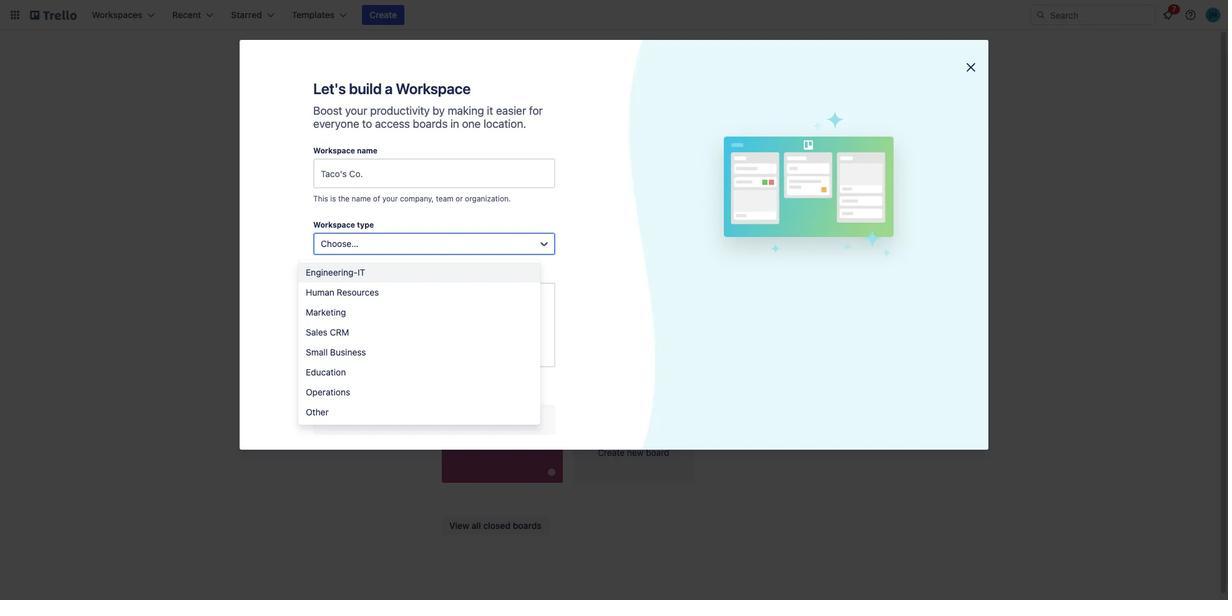 Task type: vqa. For each thing, say whether or not it's contained in the screenshot.
the board to the bottom
yes



Task type: locate. For each thing, give the bounding box(es) containing it.
remote
[[841, 147, 878, 158]]

beyond imagination
[[447, 264, 543, 276], [447, 429, 543, 440]]

get for get your members on board with a few words about your workspace.
[[313, 373, 326, 383]]

template right full
[[504, 196, 539, 206]]

get up by
[[442, 92, 456, 103]]

1 vertical spatial boards
[[644, 396, 673, 406]]

unlimited up small
[[300, 333, 337, 344]]

0 vertical spatial all
[[361, 321, 370, 331]]

1 horizontal spatial boards
[[644, 396, 673, 406]]

0 vertical spatial create
[[370, 9, 397, 20]]

type
[[357, 220, 374, 230]]

trello left community
[[610, 92, 632, 103]]

0 vertical spatial jeremy
[[287, 164, 318, 174]]

automation,
[[339, 333, 387, 344]]

2 beyond imagination link from the top
[[442, 423, 563, 483]]

0 horizontal spatial boards
[[307, 187, 335, 198]]

unlimited down marketing
[[289, 321, 326, 331]]

boards link up the new
[[624, 391, 680, 411]]

0 horizontal spatial board
[[392, 373, 412, 383]]

0 vertical spatial beyond imagination link
[[442, 259, 563, 319]]

jeremy miller (jeremymiller198) image
[[1206, 7, 1221, 22]]

name left of
[[352, 194, 371, 204]]

0 vertical spatial boards
[[413, 117, 448, 130]]

beyond down recently
[[447, 264, 483, 276]]

view
[[449, 520, 469, 531]]

1 vertical spatial board
[[646, 448, 670, 458]]

making
[[448, 104, 484, 117]]

beyond for second beyond imagination link from the bottom of the page
[[447, 264, 483, 276]]

all right the view
[[472, 520, 481, 531]]

1 vertical spatial trello
[[288, 305, 311, 315]]

1 vertical spatial beyond imagination link
[[442, 423, 563, 483]]

project
[[745, 147, 780, 158]]

words
[[452, 373, 473, 383]]

2 horizontal spatial get
[[442, 92, 456, 103]]

or right community
[[682, 92, 690, 103]]

jeremy miller's workspace down workspaces
[[467, 395, 596, 406]]

jeremy down about on the bottom left of page
[[467, 395, 503, 406]]

Our team organizes everything here. text field
[[313, 283, 556, 368]]

workspaces
[[270, 143, 315, 152]]

1 horizontal spatial template
[[713, 133, 744, 141]]

1 horizontal spatial or
[[682, 92, 690, 103]]

template
[[713, 133, 744, 141], [845, 133, 875, 141], [617, 147, 662, 158]]

create button
[[362, 5, 405, 25]]

0 horizontal spatial create
[[370, 9, 397, 20]]

the left full
[[474, 196, 487, 206]]

or
[[682, 92, 690, 103], [456, 194, 463, 204]]

kanban template link
[[573, 125, 694, 185]]

0 horizontal spatial boards
[[413, 117, 448, 130]]

0 vertical spatial unlimited
[[289, 321, 326, 331]]

productivity
[[370, 104, 430, 117]]

get inside the try trello premium get unlimited boards, all the views, unlimited automation, and more.
[[272, 321, 287, 331]]

template up for
[[536, 92, 571, 103]]

simple
[[710, 147, 743, 158]]

create for create
[[370, 9, 397, 20]]

templates link
[[262, 80, 422, 102]]

all up automation,
[[361, 321, 370, 331]]

0 vertical spatial beyond
[[447, 264, 483, 276]]

a left few
[[431, 373, 435, 383]]

1 beyond from the top
[[447, 264, 483, 276]]

your down build
[[345, 104, 367, 117]]

1 vertical spatial with
[[414, 373, 429, 383]]

free
[[294, 368, 310, 379]]

board inside 'get your members on board with a few words about your workspace.'
[[392, 373, 412, 383]]

2 vertical spatial get
[[313, 373, 326, 383]]

1 vertical spatial boards
[[513, 520, 542, 531]]

0 vertical spatial miller's
[[320, 164, 350, 174]]

1 vertical spatial beyond
[[447, 429, 483, 440]]

1 horizontal spatial workspace
[[544, 395, 596, 406]]

a right build
[[385, 80, 393, 97]]

get for get going faster with a template from the trello community or
[[442, 92, 456, 103]]

open information menu image
[[1185, 9, 1197, 21]]

1 vertical spatial all
[[472, 520, 481, 531]]

a
[[385, 80, 393, 97], [529, 92, 533, 103], [431, 373, 435, 383]]

optional
[[402, 270, 430, 280]]

1 horizontal spatial jeremy
[[467, 395, 503, 406]]

board right the new
[[646, 448, 670, 458]]

miller's down workspaces
[[505, 395, 541, 406]]

template inside template simple project board
[[713, 133, 744, 141]]

board right on
[[392, 373, 412, 383]]

1 horizontal spatial boards link
[[624, 391, 680, 411]]

template up simple
[[713, 133, 744, 141]]

boards inside boost your productivity by making it easier for everyone to access boards in one location.
[[413, 117, 448, 130]]

name down to
[[357, 146, 378, 155]]

miller's down workspace name
[[320, 164, 350, 174]]

1 horizontal spatial a
[[431, 373, 435, 383]]

0 horizontal spatial all
[[361, 321, 370, 331]]

1 vertical spatial miller's
[[505, 395, 541, 406]]

template for remote
[[845, 133, 875, 141]]

it
[[358, 267, 365, 278]]

2 beyond from the top
[[447, 429, 483, 440]]

0 horizontal spatial trello
[[288, 305, 311, 315]]

for
[[529, 104, 543, 117]]

beyond
[[447, 264, 483, 276], [447, 429, 483, 440]]

settings
[[307, 277, 340, 288]]

boards for left boards link
[[307, 187, 335, 198]]

few
[[437, 373, 450, 383]]

1 vertical spatial imagination
[[486, 429, 543, 440]]

1 horizontal spatial get
[[313, 373, 326, 383]]

1 horizontal spatial board
[[646, 448, 670, 458]]

primary element
[[0, 0, 1229, 30]]

team
[[436, 194, 454, 204]]

resources
[[337, 287, 379, 298]]

template for simple
[[713, 133, 744, 141]]

0 vertical spatial get
[[442, 92, 456, 103]]

0 horizontal spatial jeremy
[[287, 164, 318, 174]]

beyond down "continue"
[[447, 429, 483, 440]]

0 vertical spatial boards
[[307, 187, 335, 198]]

template remote team hub
[[841, 133, 929, 158]]

get up operations
[[313, 373, 326, 383]]

a up for
[[529, 92, 533, 103]]

viewed
[[512, 239, 546, 250]]

1 horizontal spatial jeremy miller's workspace
[[467, 395, 596, 406]]

boards left in
[[413, 117, 448, 130]]

get inside 'get your members on board with a few words about your workspace.'
[[313, 373, 326, 383]]

0 horizontal spatial workspace
[[352, 164, 397, 174]]

1 vertical spatial name
[[352, 194, 371, 204]]

new
[[627, 448, 644, 458]]

0 vertical spatial with
[[509, 92, 526, 103]]

sales crm
[[306, 327, 349, 338]]

marketing
[[306, 307, 346, 318]]

boards up the new
[[644, 396, 673, 406]]

0 vertical spatial jeremy miller's workspace
[[287, 164, 397, 174]]

1 horizontal spatial boards
[[513, 520, 542, 531]]

1 horizontal spatial create
[[598, 448, 625, 458]]

beyond imagination down recently
[[447, 264, 543, 276]]

1 vertical spatial workspace
[[544, 395, 596, 406]]

0 vertical spatial beyond imagination
[[447, 264, 543, 276]]

2 horizontal spatial template
[[845, 133, 875, 141]]

the up automation,
[[372, 321, 385, 331]]

this is the name of your company, team or organization.
[[313, 194, 511, 204]]

1 horizontal spatial trello
[[610, 92, 632, 103]]

unlimited
[[289, 321, 326, 331], [300, 333, 337, 344]]

0 horizontal spatial miller's
[[320, 164, 350, 174]]

board
[[392, 373, 412, 383], [646, 448, 670, 458]]

easier
[[496, 104, 526, 117]]

on
[[381, 373, 390, 383]]

browse the full template gallery
[[442, 196, 569, 206]]

template simple project board
[[710, 133, 811, 158]]

views,
[[272, 333, 297, 344]]

jeremy miller's workspace
[[287, 164, 397, 174], [467, 395, 596, 406]]

business
[[330, 347, 366, 358]]

imagination
[[486, 264, 543, 276], [486, 429, 543, 440]]

get your members on board with a few words about your workspace.
[[313, 373, 514, 396]]

0 horizontal spatial with
[[414, 373, 429, 383]]

view all closed boards
[[449, 520, 542, 531]]

jeremy miller's workspace down workspace name
[[287, 164, 397, 174]]

or right team on the left top of page
[[456, 194, 463, 204]]

boards up the highlights
[[307, 187, 335, 198]]

template inside template remote team hub
[[845, 133, 875, 141]]

boards link up highlights link
[[262, 183, 422, 203]]

get up views,
[[272, 321, 287, 331]]

jeremy down workspaces
[[287, 164, 318, 174]]

your right about on the bottom left of page
[[498, 373, 514, 383]]

workspace name
[[313, 146, 378, 155]]

the inside the try trello premium get unlimited boards, all the views, unlimited automation, and more.
[[372, 321, 385, 331]]

0 horizontal spatial jeremy miller's workspace
[[287, 164, 397, 174]]

with inside 'get your members on board with a few words about your workspace.'
[[414, 373, 429, 383]]

all
[[361, 321, 370, 331], [472, 520, 481, 531]]

workspace for workspace description optional
[[313, 270, 355, 280]]

trello right try
[[288, 305, 311, 315]]

company,
[[400, 194, 434, 204]]

1 vertical spatial get
[[272, 321, 287, 331]]

0 vertical spatial boards link
[[262, 183, 422, 203]]

boards right the closed
[[513, 520, 542, 531]]

settings link
[[262, 273, 422, 293]]

browse the full template gallery link
[[442, 196, 569, 206]]

create inside button
[[370, 9, 397, 20]]

going
[[459, 92, 481, 103]]

1 vertical spatial boards link
[[624, 391, 680, 411]]

try trello premium get unlimited boards, all the views, unlimited automation, and more.
[[272, 305, 404, 356]]

jeremy
[[287, 164, 318, 174], [467, 395, 503, 406]]

highlights
[[307, 210, 348, 220]]

all inside button
[[472, 520, 481, 531]]

your up "workspace."
[[328, 373, 344, 383]]

in
[[451, 117, 459, 130]]

human resources
[[306, 287, 379, 298]]

add image
[[402, 253, 417, 268]]

with left few
[[414, 373, 429, 383]]

workspace
[[396, 80, 471, 97], [313, 146, 355, 155], [313, 220, 355, 230], [313, 270, 355, 280]]

one
[[462, 117, 481, 130]]

2 horizontal spatial a
[[529, 92, 533, 103]]

continue button
[[313, 405, 556, 435]]

from
[[573, 92, 592, 103]]

boards
[[413, 117, 448, 130], [513, 520, 542, 531]]

0 vertical spatial board
[[392, 373, 412, 383]]

1 horizontal spatial with
[[509, 92, 526, 103]]

the
[[595, 92, 608, 103], [338, 194, 350, 204], [474, 196, 487, 206], [372, 321, 385, 331]]

education
[[306, 367, 346, 378]]

premium
[[313, 305, 351, 315]]

boards for the right boards link
[[644, 396, 673, 406]]

with up easier
[[509, 92, 526, 103]]

1 vertical spatial or
[[456, 194, 463, 204]]

beyond imagination down about on the bottom left of page
[[447, 429, 543, 440]]

0 vertical spatial imagination
[[486, 264, 543, 276]]

0 vertical spatial trello
[[610, 92, 632, 103]]

more.
[[272, 346, 295, 356]]

1 vertical spatial create
[[598, 448, 625, 458]]

template right kanban
[[617, 147, 662, 158]]

0 vertical spatial workspace
[[352, 164, 397, 174]]

1 horizontal spatial all
[[472, 520, 481, 531]]

the right is
[[338, 194, 350, 204]]

jeremy miller's workspace inside jeremy miller's workspace link
[[287, 164, 397, 174]]

board
[[782, 147, 811, 158]]

workspace
[[352, 164, 397, 174], [544, 395, 596, 406]]

choose…
[[321, 238, 359, 249]]

create
[[370, 9, 397, 20], [598, 448, 625, 458]]

template up remote
[[845, 133, 875, 141]]

1 vertical spatial jeremy
[[467, 395, 503, 406]]

1 vertical spatial beyond imagination
[[447, 429, 543, 440]]

0 horizontal spatial get
[[272, 321, 287, 331]]

team
[[881, 147, 907, 158]]

engineering-
[[306, 267, 358, 278]]



Task type: describe. For each thing, give the bounding box(es) containing it.
location.
[[484, 117, 526, 130]]

Search field
[[1046, 6, 1155, 24]]

1 beyond imagination link from the top
[[442, 259, 563, 319]]

browse
[[442, 196, 472, 206]]

let's build a workspace
[[313, 80, 471, 97]]

engineering-it
[[306, 267, 365, 278]]

Workspace name text field
[[313, 159, 556, 189]]

0 horizontal spatial template
[[617, 147, 662, 158]]

this
[[313, 194, 328, 204]]

build
[[349, 80, 382, 97]]

2 beyond imagination from the top
[[447, 429, 543, 440]]

workspace description optional
[[313, 270, 430, 280]]

views
[[307, 232, 331, 243]]

0 vertical spatial name
[[357, 146, 378, 155]]

jeremy inside jeremy miller's workspace link
[[287, 164, 318, 174]]

your right of
[[382, 194, 398, 204]]

1 imagination from the top
[[486, 264, 543, 276]]

highlights link
[[262, 205, 422, 225]]

of
[[373, 194, 380, 204]]

community
[[634, 92, 679, 103]]

home
[[287, 110, 312, 121]]

trello inside the try trello premium get unlimited boards, all the views, unlimited automation, and more.
[[288, 305, 311, 315]]

boost your productivity by making it easier for everyone to access boards in one location.
[[313, 104, 543, 130]]

human
[[306, 287, 335, 298]]

start
[[272, 368, 292, 379]]

continue
[[416, 415, 453, 425]]

everyone
[[313, 117, 359, 130]]

members
[[346, 373, 379, 383]]

members
[[307, 255, 345, 265]]

operations
[[306, 387, 350, 398]]

description
[[357, 270, 400, 280]]

your workspaces
[[442, 366, 542, 377]]

it
[[487, 104, 493, 117]]

jeremy miller's workspace link
[[262, 158, 422, 180]]

boost
[[313, 104, 342, 117]]

1 horizontal spatial miller's
[[505, 395, 541, 406]]

search image
[[1036, 10, 1046, 20]]

about
[[476, 373, 496, 383]]

home link
[[262, 105, 422, 127]]

sales
[[306, 327, 328, 338]]

1 vertical spatial template
[[504, 196, 539, 206]]

a inside 'get your members on board with a few words about your workspace.'
[[431, 373, 435, 383]]

0 horizontal spatial or
[[456, 194, 463, 204]]

workspace.
[[313, 386, 355, 396]]

7 notifications image
[[1161, 7, 1176, 22]]

miller's inside jeremy miller's workspace link
[[320, 164, 350, 174]]

your
[[442, 366, 470, 377]]

0 horizontal spatial boards link
[[262, 183, 422, 203]]

hub
[[909, 147, 929, 158]]

all inside the try trello premium get unlimited boards, all the views, unlimited automation, and more.
[[361, 321, 370, 331]]

faster
[[484, 92, 507, 103]]

trial
[[313, 368, 328, 379]]

to
[[362, 117, 372, 130]]

kanban template
[[578, 147, 662, 158]]

views link
[[262, 228, 422, 248]]

organization.
[[465, 194, 511, 204]]

and
[[389, 333, 404, 344]]

create for create new board
[[598, 448, 625, 458]]

other
[[306, 407, 329, 418]]

start free trial
[[272, 368, 328, 379]]

let's
[[313, 80, 346, 97]]

view all closed boards button
[[442, 516, 549, 536]]

boards inside button
[[513, 520, 542, 531]]

recently viewed
[[467, 239, 546, 250]]

small business
[[306, 347, 366, 358]]

the right the from
[[595, 92, 608, 103]]

start free trial button
[[272, 368, 328, 380]]

1 vertical spatial jeremy miller's workspace
[[467, 395, 596, 406]]

closed
[[483, 520, 511, 531]]

is
[[330, 194, 336, 204]]

workspaces
[[473, 366, 542, 377]]

1 beyond imagination from the top
[[447, 264, 543, 276]]

0 vertical spatial or
[[682, 92, 690, 103]]

full
[[489, 196, 502, 206]]

try
[[272, 305, 286, 315]]

beyond for 1st beyond imagination link from the bottom of the page
[[447, 429, 483, 440]]

workspace type
[[313, 220, 374, 230]]

by
[[433, 104, 445, 117]]

get going faster with a template from the trello community or
[[442, 92, 692, 103]]

kanban
[[578, 147, 615, 158]]

access
[[375, 117, 410, 130]]

your inside boost your productivity by making it easier for everyone to access boards in one location.
[[345, 104, 367, 117]]

0 vertical spatial template
[[536, 92, 571, 103]]

workspace for workspace type
[[313, 220, 355, 230]]

0 horizontal spatial a
[[385, 80, 393, 97]]

templates
[[287, 86, 330, 96]]

crm
[[330, 327, 349, 338]]

1 vertical spatial unlimited
[[300, 333, 337, 344]]

workspace for workspace name
[[313, 146, 355, 155]]

2 imagination from the top
[[486, 429, 543, 440]]



